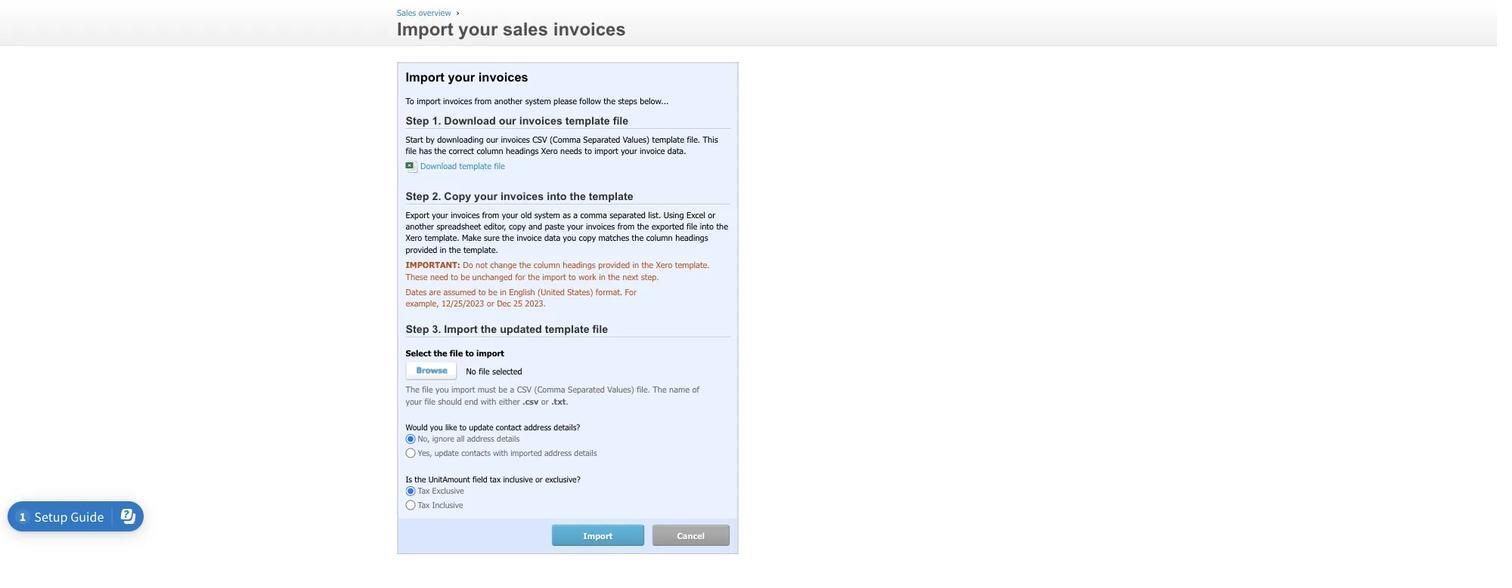 Task type: vqa. For each thing, say whether or not it's contained in the screenshot.
the
yes



Task type: describe. For each thing, give the bounding box(es) containing it.
2 the from the left
[[653, 385, 667, 396]]

the up step.
[[642, 260, 653, 271]]

the down list.
[[637, 222, 649, 232]]

tax inclusive
[[418, 501, 463, 510]]

needs
[[560, 146, 582, 156]]

sales
[[503, 20, 548, 40]]

.txt
[[551, 397, 566, 407]]

as
[[563, 210, 571, 220]]

assumed
[[443, 288, 476, 298]]

12/25/2023
[[442, 299, 484, 309]]

0 vertical spatial into
[[547, 191, 567, 203]]

template down follow
[[566, 115, 610, 127]]

editor,
[[484, 222, 506, 232]]

your down 2.
[[432, 210, 448, 220]]

another inside step 2. copy your invoices into the template export your invoices from your old system as a comma separated list.                      using excel or another spreadsheet editor, copy and paste your invoices from the exported file into the xero template.                      make sure the invoice data you copy matches the column headings provided in the template.
[[406, 222, 434, 232]]

.csv
[[523, 397, 539, 407]]

comma
[[580, 210, 607, 220]]

1 horizontal spatial into
[[700, 222, 714, 232]]

1 vertical spatial with
[[493, 449, 508, 458]]

your right copy at top
[[474, 191, 498, 203]]

0 horizontal spatial copy
[[509, 222, 526, 232]]

(comma inside the file you import must be a csv (comma separated values) file. the name of your file should end with either
[[534, 385, 565, 396]]

overview
[[419, 8, 451, 18]]

›
[[456, 8, 460, 18]]

template up data.
[[652, 135, 684, 145]]

a inside step 2. copy your invoices into the template export your invoices from your old system as a comma separated list.                      using excel or another spreadsheet editor, copy and paste your invoices from the exported file into the xero template.                      make sure the invoice data you copy matches the column headings provided in the template.
[[573, 210, 578, 220]]

step 1. download our invoices template file start by downloading our invoices csv (comma separated values) template file. this file has the correct column headings xero needs to import your invoice data.
[[406, 115, 718, 156]]

25
[[513, 299, 523, 309]]

correct
[[449, 146, 474, 156]]

the down spreadsheet
[[449, 245, 461, 255]]

to
[[406, 96, 414, 107]]

to inside step 1. download our invoices template file start by downloading our invoices csv (comma separated values) template file. this file has the correct column headings xero needs to import your invoice data.
[[585, 146, 592, 156]]

tax for tax exclusive
[[418, 487, 430, 496]]

inclusive
[[432, 501, 463, 510]]

1 vertical spatial download
[[420, 161, 457, 172]]

unchanged
[[472, 272, 513, 282]]

(comma inside step 1. download our invoices template file start by downloading our invoices csv (comma separated values) template file. this file has the correct column headings xero needs to import your invoice data.
[[550, 135, 581, 145]]

select
[[406, 349, 431, 359]]

the up for
[[519, 260, 531, 271]]

would
[[406, 423, 428, 433]]

follow
[[580, 96, 601, 107]]

template. inside do not change the column headings provided in the xero template. these need to be unchanged for the import to work in the next step.
[[675, 260, 710, 271]]

step 2. copy your invoices into the template export your invoices from your old system as a comma separated list.                      using excel or another spreadsheet editor, copy and paste your invoices from the exported file into the xero template.                      make sure the invoice data you copy matches the column headings provided in the template.
[[406, 191, 728, 255]]

end
[[465, 397, 478, 407]]

data.
[[668, 146, 686, 156]]

using
[[664, 210, 684, 220]]

this
[[703, 135, 718, 145]]

dec
[[497, 299, 511, 309]]

need
[[430, 272, 448, 282]]

file inside step 2. copy your invoices into the template export your invoices from your old system as a comma separated list.                      using excel or another spreadsheet editor, copy and paste your invoices from the exported file into the xero template.                      make sure the invoice data you copy matches the column headings provided in the template.
[[687, 222, 697, 232]]

Tax Exclusive radio
[[406, 487, 416, 497]]

your up downloading
[[448, 71, 475, 85]]

unitamount
[[428, 475, 470, 485]]

dates are assumed to be in english (united states) format. for example, 12/25/2023 or dec 25 2023.
[[406, 288, 637, 309]]

0 vertical spatial address
[[524, 423, 551, 433]]

cancel
[[677, 532, 705, 542]]

or left .txt
[[541, 397, 549, 407]]

download template file link
[[406, 161, 505, 173]]

exclusive
[[432, 487, 464, 496]]

headings inside step 2. copy your invoices into the template export your invoices from your old system as a comma separated list.                      using excel or another spreadsheet editor, copy and paste your invoices from the exported file into the xero template.                      make sure the invoice data you copy matches the column headings provided in the template.
[[675, 233, 708, 244]]

the down dec
[[481, 324, 497, 336]]

make
[[462, 233, 481, 244]]

english
[[509, 288, 535, 298]]

dates
[[406, 288, 427, 298]]

or right inclusive
[[535, 475, 543, 485]]

system inside step 2. copy your invoices into the template export your invoices from your old system as a comma separated list.                      using excel or another spreadsheet editor, copy and paste your invoices from the exported file into the xero template.                      make sure the invoice data you copy matches the column headings provided in the template.
[[534, 210, 560, 220]]

or inside step 2. copy your invoices into the template export your invoices from your old system as a comma separated list.                      using excel or another spreadsheet editor, copy and paste your invoices from the exported file into the xero template.                      make sure the invoice data you copy matches the column headings provided in the template.
[[708, 210, 716, 220]]

excel
[[687, 210, 705, 220]]

imported
[[511, 449, 542, 458]]

Tax Inclusive radio
[[406, 501, 416, 511]]

step.
[[641, 272, 659, 282]]

to inside dates are assumed to be in english (united states) format. for example, 12/25/2023 or dec 25 2023.
[[478, 288, 486, 298]]

exported
[[652, 222, 684, 232]]

separated inside the file you import must be a csv (comma separated values) file. the name of your file should end with either
[[568, 385, 605, 396]]

template down states)
[[545, 324, 590, 336]]

invoice inside step 2. copy your invoices into the template export your invoices from your old system as a comma separated list.                      using excel or another spreadsheet editor, copy and paste your invoices from the exported file into the xero template.                      make sure the invoice data you copy matches the column headings provided in the template.
[[517, 233, 542, 244]]

and
[[529, 222, 542, 232]]

template inside step 2. copy your invoices into the template export your invoices from your old system as a comma separated list.                      using excel or another spreadsheet editor, copy and paste your invoices from the exported file into the xero template.                      make sure the invoice data you copy matches the column headings provided in the template.
[[589, 191, 633, 203]]

1 horizontal spatial another
[[494, 96, 523, 107]]

1 the from the left
[[406, 385, 420, 396]]

headings inside do not change the column headings provided in the xero template. these need to be unchanged for the import to work in the next step.
[[563, 260, 596, 271]]

these
[[406, 272, 428, 282]]

3.
[[432, 324, 441, 336]]

the up format.
[[608, 272, 620, 282]]

your down the as
[[567, 222, 583, 232]]

download template file
[[418, 161, 505, 172]]

cancel link
[[652, 526, 730, 547]]

to right 'need'
[[451, 272, 458, 282]]

csv inside step 1. download our invoices template file start by downloading our invoices csv (comma separated values) template file. this file has the correct column headings xero needs to import your invoice data.
[[532, 135, 547, 145]]

you inside the file you import must be a csv (comma separated values) file. the name of your file should end with either
[[436, 385, 449, 396]]

values) inside the file you import must be a csv (comma separated values) file. the name of your file should end with either
[[608, 385, 634, 396]]

contact
[[496, 423, 522, 433]]

tax
[[490, 475, 501, 485]]

old
[[521, 210, 532, 220]]

no
[[466, 367, 476, 377]]

step for step 2. copy your invoices into the template export your invoices from your old system as a comma separated list.                      using excel or another spreadsheet editor, copy and paste your invoices from the exported file into the xero template.                      make sure the invoice data you copy matches the column headings provided in the template.
[[406, 191, 429, 203]]

invoices inside sales overview › import your sales invoices
[[553, 20, 626, 40]]

is the unitamount field tax inclusive or exclusive?
[[406, 475, 581, 485]]

tax exclusive
[[418, 487, 464, 496]]

all
[[457, 435, 465, 444]]

(united
[[538, 288, 565, 298]]

updated
[[500, 324, 542, 336]]

name
[[669, 385, 690, 396]]

1 vertical spatial from
[[482, 210, 499, 220]]

the inside step 1. download our invoices template file start by downloading our invoices csv (comma separated values) template file. this file has the correct column headings xero needs to import your invoice data.
[[434, 146, 446, 156]]

0 vertical spatial template.
[[425, 233, 460, 244]]

next
[[623, 272, 639, 282]]

to import invoices from another system please follow the steps below...
[[406, 96, 669, 107]]

the right sure
[[502, 233, 514, 244]]

the right matches
[[632, 233, 644, 244]]

steps
[[618, 96, 637, 107]]

the right for
[[528, 272, 540, 282]]

export
[[406, 210, 429, 220]]

download inside step 1. download our invoices template file start by downloading our invoices csv (comma separated values) template file. this file has the correct column headings xero needs to import your invoice data.
[[444, 115, 496, 127]]

step 3. import the updated template file
[[406, 324, 608, 336]]

you inside step 2. copy your invoices into the template export your invoices from your old system as a comma separated list.                      using excel or another spreadsheet editor, copy and paste your invoices from the exported file into the xero template.                      make sure the invoice data you copy matches the column headings provided in the template.
[[563, 233, 576, 244]]

either
[[499, 397, 520, 407]]

file inside download template file link
[[494, 161, 505, 172]]

sales overview link
[[397, 8, 451, 18]]

to up no
[[465, 349, 474, 359]]

has
[[419, 146, 432, 156]]

select the file to import
[[406, 349, 504, 359]]

selected
[[492, 367, 522, 377]]

in inside step 2. copy your invoices into the template export your invoices from your old system as a comma separated list.                      using excel or another spreadsheet editor, copy and paste your invoices from the exported file into the xero template.                      make sure the invoice data you copy matches the column headings provided in the template.
[[440, 245, 446, 255]]

import your invoices
[[406, 71, 528, 85]]

yes,
[[418, 449, 432, 458]]



Task type: locate. For each thing, give the bounding box(es) containing it.
1 vertical spatial system
[[534, 210, 560, 220]]

0 vertical spatial file.
[[687, 135, 700, 145]]

1 vertical spatial you
[[436, 385, 449, 396]]

sales overview › import your sales invoices
[[397, 8, 626, 40]]

1 vertical spatial invoice
[[517, 233, 542, 244]]

template. down spreadsheet
[[425, 233, 460, 244]]

no,
[[418, 435, 430, 444]]

2 horizontal spatial be
[[499, 385, 508, 396]]

1 vertical spatial into
[[700, 222, 714, 232]]

0 horizontal spatial be
[[461, 272, 470, 282]]

are
[[429, 288, 441, 298]]

another down export
[[406, 222, 434, 232]]

3 step from the top
[[406, 324, 429, 336]]

1 vertical spatial step
[[406, 191, 429, 203]]

2 vertical spatial xero
[[656, 260, 673, 271]]

1 vertical spatial separated
[[568, 385, 605, 396]]

2 vertical spatial be
[[499, 385, 508, 396]]

be down unchanged
[[488, 288, 497, 298]]

0 vertical spatial copy
[[509, 222, 526, 232]]

in
[[440, 245, 446, 255], [633, 260, 639, 271], [599, 272, 606, 282], [500, 288, 507, 298]]

0 vertical spatial values)
[[623, 135, 650, 145]]

below...
[[640, 96, 669, 107]]

copy down old
[[509, 222, 526, 232]]

0 vertical spatial another
[[494, 96, 523, 107]]

tax right tax inclusive option
[[418, 501, 430, 510]]

column inside step 2. copy your invoices into the template export your invoices from your old system as a comma separated list.                      using excel or another spreadsheet editor, copy and paste your invoices from the exported file into the xero template.                      make sure the invoice data you copy matches the column headings provided in the template.
[[646, 233, 673, 244]]

csv inside the file you import must be a csv (comma separated values) file. the name of your file should end with either
[[517, 385, 532, 396]]

be up either
[[499, 385, 508, 396]]

matches
[[599, 233, 629, 244]]

step for step 1. download our invoices template file start by downloading our invoices csv (comma separated values) template file. this file has the correct column headings xero needs to import your invoice data.
[[406, 115, 429, 127]]

address up contacts
[[467, 435, 494, 444]]

the right select
[[434, 349, 447, 359]]

from
[[475, 96, 492, 107], [482, 210, 499, 220], [618, 222, 635, 232]]

xero inside do not change the column headings provided in the xero template. these need to be unchanged for the import to work in the next step.
[[656, 260, 673, 271]]

import link
[[552, 526, 645, 547]]

update down ignore
[[435, 449, 459, 458]]

system
[[525, 96, 551, 107], [534, 210, 560, 220]]

0 vertical spatial our
[[499, 115, 516, 127]]

0 vertical spatial invoice
[[640, 146, 665, 156]]

2 horizontal spatial headings
[[675, 233, 708, 244]]

xero down export
[[406, 233, 422, 244]]

headings left the needs
[[506, 146, 539, 156]]

2 horizontal spatial column
[[646, 233, 673, 244]]

separated
[[610, 210, 646, 220]]

to right like
[[460, 423, 467, 433]]

0 horizontal spatial csv
[[517, 385, 532, 396]]

1 horizontal spatial the
[[653, 385, 667, 396]]

is
[[406, 475, 412, 485]]

1 horizontal spatial csv
[[532, 135, 547, 145]]

file. left 'name'
[[637, 385, 650, 396]]

to down unchanged
[[478, 288, 486, 298]]

of
[[692, 385, 699, 396]]

template. down the make
[[463, 245, 498, 255]]

1 vertical spatial be
[[488, 288, 497, 298]]

import up no file selected
[[476, 349, 504, 359]]

the
[[604, 96, 616, 107], [434, 146, 446, 156], [570, 191, 586, 203], [637, 222, 649, 232], [716, 222, 728, 232], [502, 233, 514, 244], [632, 233, 644, 244], [449, 245, 461, 255], [519, 260, 531, 271], [642, 260, 653, 271], [528, 272, 540, 282], [608, 272, 620, 282], [481, 324, 497, 336], [434, 349, 447, 359], [415, 475, 426, 485]]

your
[[459, 20, 498, 40], [448, 71, 475, 85], [621, 146, 637, 156], [474, 191, 498, 203], [432, 210, 448, 220], [502, 210, 518, 220], [567, 222, 583, 232], [406, 397, 422, 407]]

the right is
[[415, 475, 426, 485]]

2 vertical spatial from
[[618, 222, 635, 232]]

details?
[[554, 423, 580, 433]]

or left dec
[[487, 299, 494, 309]]

you right the data
[[563, 233, 576, 244]]

(comma up the needs
[[550, 135, 581, 145]]

your left old
[[502, 210, 518, 220]]

1 step from the top
[[406, 115, 429, 127]]

import inside import link
[[583, 532, 613, 542]]

import inside the file you import must be a csv (comma separated values) file. the name of your file should end with either
[[451, 385, 475, 396]]

1 horizontal spatial headings
[[563, 260, 596, 271]]

column up (united
[[534, 260, 560, 271]]

you up "should" at the bottom left
[[436, 385, 449, 396]]

1 vertical spatial column
[[646, 233, 673, 244]]

file
[[613, 115, 629, 127], [406, 146, 417, 156], [494, 161, 505, 172], [687, 222, 697, 232], [593, 324, 608, 336], [450, 349, 463, 359], [479, 367, 490, 377], [422, 385, 433, 396], [425, 397, 435, 407]]

the right exported
[[716, 222, 728, 232]]

column right correct
[[477, 146, 503, 156]]

xero inside step 2. copy your invoices into the template export your invoices from your old system as a comma separated list.                      using excel or another spreadsheet editor, copy and paste your invoices from the exported file into the xero template.                      make sure the invoice data you copy matches the column headings provided in the template.
[[406, 233, 422, 244]]

exclusive?
[[545, 475, 581, 485]]

1 vertical spatial file.
[[637, 385, 650, 396]]

invoice down "and"
[[517, 233, 542, 244]]

the
[[406, 385, 420, 396], [653, 385, 667, 396]]

0 vertical spatial a
[[573, 210, 578, 220]]

in right work
[[599, 272, 606, 282]]

values) down steps
[[623, 135, 650, 145]]

0 horizontal spatial invoice
[[517, 233, 542, 244]]

xero left the needs
[[541, 146, 558, 156]]

0 horizontal spatial details
[[497, 435, 520, 444]]

2 vertical spatial address
[[545, 449, 572, 458]]

1 vertical spatial values)
[[608, 385, 634, 396]]

1 horizontal spatial be
[[488, 288, 497, 298]]

tax for tax inclusive
[[418, 501, 430, 510]]

0 horizontal spatial into
[[547, 191, 567, 203]]

2 step from the top
[[406, 191, 429, 203]]

1 vertical spatial tax
[[418, 501, 430, 510]]

column
[[477, 146, 503, 156], [646, 233, 673, 244], [534, 260, 560, 271]]

download up downloading
[[444, 115, 496, 127]]

no, ignore all address details
[[418, 435, 520, 444]]

None radio
[[406, 435, 416, 445]]

0 vertical spatial tax
[[418, 487, 430, 496]]

a up either
[[510, 385, 515, 396]]

0 horizontal spatial provided
[[406, 245, 437, 255]]

separated up .
[[568, 385, 605, 396]]

format.
[[596, 288, 622, 298]]

the up the as
[[570, 191, 586, 203]]

your left data.
[[621, 146, 637, 156]]

2 horizontal spatial xero
[[656, 260, 673, 271]]

step up 'start'
[[406, 115, 429, 127]]

with right contacts
[[493, 449, 508, 458]]

0 horizontal spatial another
[[406, 222, 434, 232]]

to
[[585, 146, 592, 156], [451, 272, 458, 282], [569, 272, 576, 282], [478, 288, 486, 298], [465, 349, 474, 359], [460, 423, 467, 433]]

0 vertical spatial headings
[[506, 146, 539, 156]]

contacts
[[461, 449, 491, 458]]

2023.
[[525, 299, 546, 309]]

0 vertical spatial system
[[525, 96, 551, 107]]

0 vertical spatial provided
[[406, 245, 437, 255]]

0 horizontal spatial headings
[[506, 146, 539, 156]]

tax right tax exclusive option
[[418, 487, 430, 496]]

states)
[[567, 288, 593, 298]]

step
[[406, 115, 429, 127], [406, 191, 429, 203], [406, 324, 429, 336]]

provided inside do not change the column headings provided in the xero template. these need to be unchanged for the import to work in the next step.
[[598, 260, 630, 271]]

.csv or .txt .
[[523, 397, 568, 407]]

to right the needs
[[585, 146, 592, 156]]

import inside do not change the column headings provided in the xero template. these need to be unchanged for the import to work in the next step.
[[542, 272, 566, 282]]

1 horizontal spatial invoice
[[640, 146, 665, 156]]

1 vertical spatial csv
[[517, 385, 532, 396]]

with down must
[[481, 397, 496, 407]]

separated down follow
[[583, 135, 620, 145]]

in up next
[[633, 260, 639, 271]]

1 horizontal spatial file.
[[687, 135, 700, 145]]

1 vertical spatial template.
[[463, 245, 498, 255]]

headings down excel
[[675, 233, 708, 244]]

0 horizontal spatial template.
[[425, 233, 460, 244]]

0 vertical spatial with
[[481, 397, 496, 407]]

2 horizontal spatial template.
[[675, 260, 710, 271]]

should
[[438, 397, 462, 407]]

column inside do not change the column headings provided in the xero template. these need to be unchanged for the import to work in the next step.
[[534, 260, 560, 271]]

sales
[[397, 8, 416, 18]]

0 vertical spatial separated
[[583, 135, 620, 145]]

list.
[[648, 210, 661, 220]]

1 vertical spatial copy
[[579, 233, 596, 244]]

system left please
[[525, 96, 551, 107]]

please
[[554, 96, 577, 107]]

details down details?
[[574, 449, 597, 458]]

1 horizontal spatial a
[[573, 210, 578, 220]]

file. inside the file you import must be a csv (comma separated values) file. the name of your file should end with either
[[637, 385, 650, 396]]

1 vertical spatial update
[[435, 449, 459, 458]]

details down the "contact"
[[497, 435, 520, 444]]

import up end
[[451, 385, 475, 396]]

copy down the comma
[[579, 233, 596, 244]]

address up exclusive?
[[545, 449, 572, 458]]

our
[[499, 115, 516, 127], [486, 135, 498, 145]]

1 horizontal spatial copy
[[579, 233, 596, 244]]

1 vertical spatial (comma
[[534, 385, 565, 396]]

the left steps
[[604, 96, 616, 107]]

from up editor,
[[482, 210, 499, 220]]

a inside the file you import must be a csv (comma separated values) file. the name of your file should end with either
[[510, 385, 515, 396]]

inclusive
[[503, 475, 533, 485]]

step inside step 1. download our invoices template file start by downloading our invoices csv (comma separated values) template file. this file has the correct column headings xero needs to import your invoice data.
[[406, 115, 429, 127]]

paste
[[545, 222, 565, 232]]

template. down exported
[[675, 260, 710, 271]]

download down has
[[420, 161, 457, 172]]

1 horizontal spatial column
[[534, 260, 560, 271]]

ignore
[[432, 435, 454, 444]]

by
[[426, 135, 435, 145]]

would you like to update contact address details?
[[406, 423, 580, 433]]

yes, update contacts with imported address details
[[418, 449, 597, 458]]

example,
[[406, 299, 439, 309]]

1 horizontal spatial template.
[[463, 245, 498, 255]]

1 vertical spatial details
[[574, 449, 597, 458]]

data
[[544, 233, 561, 244]]

1 vertical spatial provided
[[598, 260, 630, 271]]

column inside step 1. download our invoices template file start by downloading our invoices csv (comma separated values) template file. this file has the correct column headings xero needs to import your invoice data.
[[477, 146, 503, 156]]

template
[[566, 115, 610, 127], [652, 135, 684, 145], [459, 161, 492, 172], [589, 191, 633, 203], [545, 324, 590, 336]]

for
[[515, 272, 525, 282]]

field
[[473, 475, 487, 485]]

system up "paste" at the top left of the page
[[534, 210, 560, 220]]

2 vertical spatial you
[[430, 423, 443, 433]]

your inside the file you import must be a csv (comma separated values) file. the name of your file should end with either
[[406, 397, 422, 407]]

must
[[478, 385, 496, 396]]

2 vertical spatial headings
[[563, 260, 596, 271]]

to left work
[[569, 272, 576, 282]]

0 vertical spatial details
[[497, 435, 520, 444]]

downloading
[[437, 135, 484, 145]]

1 vertical spatial our
[[486, 135, 498, 145]]

0 vertical spatial step
[[406, 115, 429, 127]]

1 horizontal spatial xero
[[541, 146, 558, 156]]

2 tax from the top
[[418, 501, 430, 510]]

0 horizontal spatial column
[[477, 146, 503, 156]]

0 vertical spatial update
[[469, 423, 493, 433]]

update up no, ignore all address details
[[469, 423, 493, 433]]

invoice
[[640, 146, 665, 156], [517, 233, 542, 244]]

in up dec
[[500, 288, 507, 298]]

import right "to"
[[417, 96, 441, 107]]

1 vertical spatial another
[[406, 222, 434, 232]]

values) inside step 1. download our invoices template file start by downloading our invoices csv (comma separated values) template file. this file has the correct column headings xero needs to import your invoice data.
[[623, 135, 650, 145]]

for
[[625, 288, 637, 298]]

be inside the file you import must be a csv (comma separated values) file. the name of your file should end with either
[[499, 385, 508, 396]]

import
[[417, 96, 441, 107], [595, 146, 618, 156], [542, 272, 566, 282], [476, 349, 504, 359], [451, 385, 475, 396]]

step for step 3. import the updated template file
[[406, 324, 429, 336]]

do
[[463, 260, 473, 271]]

the down select
[[406, 385, 420, 396]]

like
[[445, 423, 457, 433]]

2.
[[432, 191, 441, 203]]

import right the needs
[[595, 146, 618, 156]]

no file selected
[[466, 367, 522, 377]]

the right has
[[434, 146, 446, 156]]

the left 'name'
[[653, 385, 667, 396]]

be inside do not change the column headings provided in the xero template. these need to be unchanged for the import to work in the next step.
[[461, 272, 470, 282]]

provided inside step 2. copy your invoices into the template export your invoices from your old system as a comma separated list.                      using excel or another spreadsheet editor, copy and paste your invoices from the exported file into the xero template.                      make sure the invoice data you copy matches the column headings provided in the template.
[[406, 245, 437, 255]]

0 vertical spatial be
[[461, 272, 470, 282]]

1 horizontal spatial details
[[574, 449, 597, 458]]

xero inside step 1. download our invoices template file start by downloading our invoices csv (comma separated values) template file. this file has the correct column headings xero needs to import your invoice data.
[[541, 146, 558, 156]]

step up export
[[406, 191, 429, 203]]

2 vertical spatial step
[[406, 324, 429, 336]]

xero up step.
[[656, 260, 673, 271]]

your up would
[[406, 397, 422, 407]]

2 vertical spatial template.
[[675, 260, 710, 271]]

a right the as
[[573, 210, 578, 220]]

important:
[[406, 260, 460, 271]]

1.
[[432, 115, 441, 127]]

separated inside step 1. download our invoices template file start by downloading our invoices csv (comma separated values) template file. this file has the correct column headings xero needs to import your invoice data.
[[583, 135, 620, 145]]

1 vertical spatial a
[[510, 385, 515, 396]]

you up ignore
[[430, 423, 443, 433]]

import up (united
[[542, 272, 566, 282]]

import inside sales overview › import your sales invoices
[[397, 20, 453, 40]]

1 vertical spatial address
[[467, 435, 494, 444]]

0 vertical spatial from
[[475, 96, 492, 107]]

start
[[406, 135, 423, 145]]

0 horizontal spatial the
[[406, 385, 420, 396]]

step left 3.
[[406, 324, 429, 336]]

template up separated
[[589, 191, 633, 203]]

your inside sales overview › import your sales invoices
[[459, 20, 498, 40]]

0 vertical spatial xero
[[541, 146, 558, 156]]

import
[[397, 20, 453, 40], [406, 71, 445, 85], [444, 324, 478, 336], [583, 532, 613, 542]]

file. inside step 1. download our invoices template file start by downloading our invoices csv (comma separated values) template file. this file has the correct column headings xero needs to import your invoice data.
[[687, 135, 700, 145]]

change
[[490, 260, 517, 271]]

address down .csv
[[524, 423, 551, 433]]

1 tax from the top
[[418, 487, 430, 496]]

our right downloading
[[486, 135, 498, 145]]

column down exported
[[646, 233, 673, 244]]

step inside step 2. copy your invoices into the template export your invoices from your old system as a comma separated list.                      using excel or another spreadsheet editor, copy and paste your invoices from the exported file into the xero template.                      make sure the invoice data you copy matches the column headings provided in the template.
[[406, 191, 429, 203]]

be inside dates are assumed to be in english (united states) format. for example, 12/25/2023 or dec 25 2023.
[[488, 288, 497, 298]]

2 vertical spatial column
[[534, 260, 560, 271]]

into down excel
[[700, 222, 714, 232]]

template down correct
[[459, 161, 492, 172]]

import inside step 1. download our invoices template file start by downloading our invoices csv (comma separated values) template file. this file has the correct column headings xero needs to import your invoice data.
[[595, 146, 618, 156]]

None radio
[[406, 449, 416, 459]]

0 vertical spatial download
[[444, 115, 496, 127]]

1 vertical spatial headings
[[675, 233, 708, 244]]

0 vertical spatial (comma
[[550, 135, 581, 145]]

not
[[476, 260, 488, 271]]

invoice inside step 1. download our invoices template file start by downloading our invoices csv (comma separated values) template file. this file has the correct column headings xero needs to import your invoice data.
[[640, 146, 665, 156]]

(comma up the .csv or .txt .
[[534, 385, 565, 396]]

0 horizontal spatial update
[[435, 449, 459, 458]]

in up important:
[[440, 245, 446, 255]]

with inside the file you import must be a csv (comma separated values) file. the name of your file should end with either
[[481, 397, 496, 407]]

copy
[[444, 191, 471, 203]]

1 horizontal spatial update
[[469, 423, 493, 433]]

0 vertical spatial you
[[563, 233, 576, 244]]

provided up next
[[598, 260, 630, 271]]

1 vertical spatial xero
[[406, 233, 422, 244]]

file.
[[687, 135, 700, 145], [637, 385, 650, 396]]

csv down to import invoices from another system please follow the steps below...
[[532, 135, 547, 145]]

from down separated
[[618, 222, 635, 232]]

your inside step 1. download our invoices template file start by downloading our invoices csv (comma separated values) template file. this file has the correct column headings xero needs to import your invoice data.
[[621, 146, 637, 156]]

update
[[469, 423, 493, 433], [435, 449, 459, 458]]

.
[[566, 397, 568, 407]]

0 vertical spatial column
[[477, 146, 503, 156]]

values) left 'name'
[[608, 385, 634, 396]]

in inside dates are assumed to be in english (united states) format. for example, 12/25/2023 or dec 25 2023.
[[500, 288, 507, 298]]

your down ›
[[459, 20, 498, 40]]

or right excel
[[708, 210, 716, 220]]

headings inside step 1. download our invoices template file start by downloading our invoices csv (comma separated values) template file. this file has the correct column headings xero needs to import your invoice data.
[[506, 146, 539, 156]]

1 horizontal spatial provided
[[598, 260, 630, 271]]

sure
[[484, 233, 500, 244]]

0 horizontal spatial a
[[510, 385, 515, 396]]

you
[[563, 233, 576, 244], [436, 385, 449, 396], [430, 423, 443, 433]]

0 vertical spatial csv
[[532, 135, 547, 145]]

0 horizontal spatial xero
[[406, 233, 422, 244]]

or inside dates are assumed to be in english (united states) format. for example, 12/25/2023 or dec 25 2023.
[[487, 299, 494, 309]]

0 horizontal spatial file.
[[637, 385, 650, 396]]



